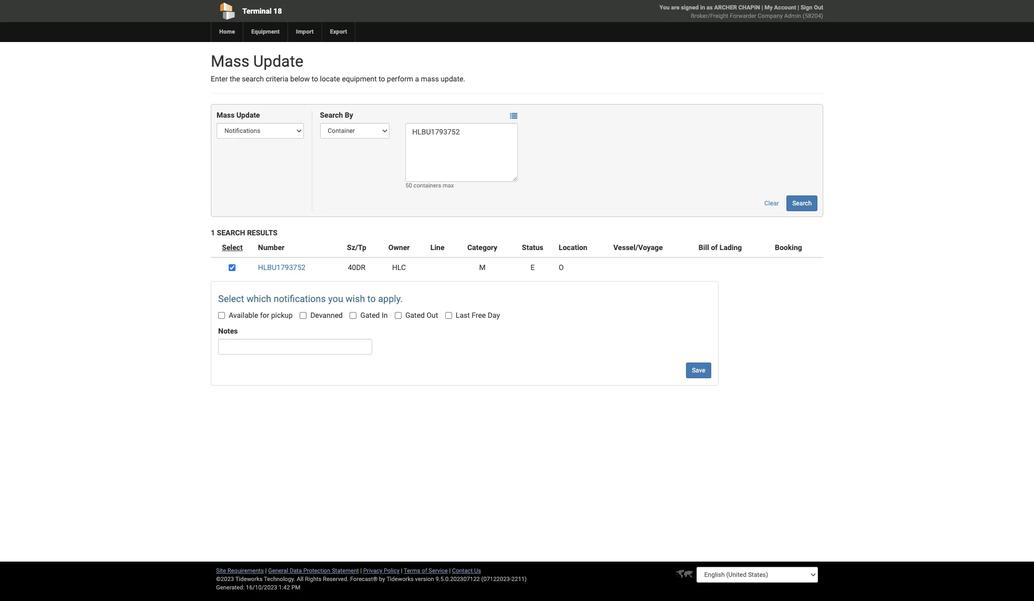 Task type: vqa. For each thing, say whether or not it's contained in the screenshot.
"More"
no



Task type: locate. For each thing, give the bounding box(es) containing it.
| left sign
[[798, 4, 800, 11]]

1 horizontal spatial out
[[814, 4, 824, 11]]

notes
[[218, 327, 238, 336]]

bill
[[699, 244, 709, 252]]

by
[[345, 111, 353, 120]]

as
[[707, 4, 713, 11]]

2 vertical spatial search
[[217, 229, 245, 237]]

update up the criteria
[[253, 52, 304, 70]]

0 vertical spatial search
[[320, 111, 343, 120]]

None checkbox
[[229, 265, 236, 272], [218, 313, 225, 320], [350, 313, 357, 320], [445, 313, 452, 320], [229, 265, 236, 272], [218, 313, 225, 320], [350, 313, 357, 320], [445, 313, 452, 320]]

available for pickup
[[229, 312, 293, 320]]

0 vertical spatial out
[[814, 4, 824, 11]]

to right wish
[[368, 294, 376, 305]]

16/10/2023
[[246, 585, 277, 592]]

export
[[330, 28, 347, 35]]

1 horizontal spatial of
[[711, 244, 718, 252]]

equipment link
[[243, 22, 288, 42]]

booking
[[775, 244, 803, 252]]

mass
[[211, 52, 250, 70], [217, 111, 235, 120]]

my
[[765, 4, 773, 11]]

company
[[758, 13, 783, 19]]

1 vertical spatial out
[[427, 312, 438, 320]]

Notes text field
[[218, 340, 372, 355]]

chapin
[[739, 4, 761, 11]]

1 horizontal spatial to
[[368, 294, 376, 305]]

search inside search button
[[793, 200, 812, 207]]

0 vertical spatial update
[[253, 52, 304, 70]]

reserved.
[[323, 576, 349, 583]]

gated right in
[[406, 312, 425, 320]]

contact
[[452, 568, 473, 575]]

0 horizontal spatial of
[[422, 568, 427, 575]]

account
[[775, 4, 797, 11]]

(58204)
[[803, 13, 824, 19]]

0 horizontal spatial gated
[[361, 312, 380, 320]]

gated
[[361, 312, 380, 320], [406, 312, 425, 320]]

vessel/voyage
[[614, 244, 663, 252]]

contact us link
[[452, 568, 481, 575]]

0 vertical spatial select
[[222, 244, 243, 252]]

1 search results
[[211, 229, 278, 237]]

out up (58204)
[[814, 4, 824, 11]]

1 gated from the left
[[361, 312, 380, 320]]

1 vertical spatial search
[[793, 200, 812, 207]]

import link
[[288, 22, 322, 42]]

1
[[211, 229, 215, 237]]

status
[[522, 244, 544, 252]]

of inside site requirements | general data protection statement | privacy policy | terms of service | contact us ©2023 tideworks technology. all rights reserved. forecast® by tideworks version 9.5.0.202307122 (07122023-2211) generated: 16/10/2023 1:42 pm
[[422, 568, 427, 575]]

mass inside mass update enter the search criteria below to locate equipment to perform a mass update.
[[211, 52, 250, 70]]

search right clear
[[793, 200, 812, 207]]

0 horizontal spatial to
[[312, 75, 318, 83]]

show list image
[[510, 112, 518, 120]]

equipment
[[251, 28, 280, 35]]

2 gated from the left
[[406, 312, 425, 320]]

line
[[431, 244, 445, 252]]

50 containers max
[[406, 183, 454, 190]]

1 vertical spatial of
[[422, 568, 427, 575]]

mass
[[421, 75, 439, 83]]

notifications
[[274, 294, 326, 305]]

2 horizontal spatial search
[[793, 200, 812, 207]]

policy
[[384, 568, 400, 575]]

service
[[429, 568, 448, 575]]

last free day
[[456, 312, 500, 320]]

you
[[328, 294, 343, 305]]

available
[[229, 312, 258, 320]]

clear button
[[759, 196, 785, 212]]

free
[[472, 312, 486, 320]]

to right below
[[312, 75, 318, 83]]

mass down enter
[[217, 111, 235, 120]]

mass update
[[217, 111, 260, 120]]

to left perform
[[379, 75, 385, 83]]

1 horizontal spatial search
[[320, 111, 343, 120]]

None checkbox
[[300, 313, 307, 320], [395, 313, 402, 320], [300, 313, 307, 320], [395, 313, 402, 320]]

0 horizontal spatial search
[[217, 229, 245, 237]]

1 vertical spatial mass
[[217, 111, 235, 120]]

mass up the
[[211, 52, 250, 70]]

by
[[379, 576, 385, 583]]

of right bill
[[711, 244, 718, 252]]

terms of service link
[[404, 568, 448, 575]]

0 vertical spatial mass
[[211, 52, 250, 70]]

1 vertical spatial select
[[218, 294, 244, 305]]

update
[[253, 52, 304, 70], [236, 111, 260, 120]]

terminal
[[242, 7, 272, 15]]

search
[[320, 111, 343, 120], [793, 200, 812, 207], [217, 229, 245, 237]]

sign
[[801, 4, 813, 11]]

out
[[814, 4, 824, 11], [427, 312, 438, 320]]

1:42
[[279, 585, 290, 592]]

day
[[488, 312, 500, 320]]

of up version
[[422, 568, 427, 575]]

gated for gated in
[[361, 312, 380, 320]]

sz/tp
[[347, 244, 367, 252]]

search left by
[[320, 111, 343, 120]]

1 horizontal spatial gated
[[406, 312, 425, 320]]

my account link
[[765, 4, 797, 11]]

|
[[762, 4, 763, 11], [798, 4, 800, 11], [265, 568, 267, 575], [361, 568, 362, 575], [401, 568, 403, 575], [449, 568, 451, 575]]

out left the last
[[427, 312, 438, 320]]

1 vertical spatial update
[[236, 111, 260, 120]]

update inside mass update enter the search criteria below to locate equipment to perform a mass update.
[[253, 52, 304, 70]]

search right 1
[[217, 229, 245, 237]]

select down 1 search results
[[222, 244, 243, 252]]

gated for gated out
[[406, 312, 425, 320]]

40dr
[[348, 264, 366, 272]]

bill of lading
[[699, 244, 742, 252]]

the
[[230, 75, 240, 83]]

update down search on the left of page
[[236, 111, 260, 120]]

search by
[[320, 111, 353, 120]]

gated out
[[406, 312, 438, 320]]

save
[[692, 367, 706, 375]]

forecast®
[[350, 576, 378, 583]]

select up available
[[218, 294, 244, 305]]

gated left in
[[361, 312, 380, 320]]



Task type: describe. For each thing, give the bounding box(es) containing it.
2 horizontal spatial to
[[379, 75, 385, 83]]

which
[[247, 294, 271, 305]]

| up tideworks
[[401, 568, 403, 575]]

home
[[219, 28, 235, 35]]

| up forecast®
[[361, 568, 362, 575]]

statement
[[332, 568, 359, 575]]

9.5.0.202307122
[[436, 576, 480, 583]]

wish
[[346, 294, 365, 305]]

50
[[406, 183, 412, 190]]

enter
[[211, 75, 228, 83]]

mass for mass update enter the search criteria below to locate equipment to perform a mass update.
[[211, 52, 250, 70]]

©2023 tideworks
[[216, 576, 263, 583]]

pm
[[292, 585, 300, 592]]

below
[[290, 75, 310, 83]]

o
[[559, 264, 564, 272]]

equipment
[[342, 75, 377, 83]]

| left general
[[265, 568, 267, 575]]

HLBU1793752 text field
[[406, 123, 518, 182]]

terms
[[404, 568, 421, 575]]

e
[[531, 264, 535, 272]]

privacy policy link
[[363, 568, 400, 575]]

update for mass update enter the search criteria below to locate equipment to perform a mass update.
[[253, 52, 304, 70]]

update.
[[441, 75, 466, 83]]

18
[[274, 7, 282, 15]]

devanned
[[311, 312, 343, 320]]

select for select
[[222, 244, 243, 252]]

broker/freight
[[691, 13, 729, 19]]

owner
[[389, 244, 410, 252]]

privacy
[[363, 568, 382, 575]]

site requirements | general data protection statement | privacy policy | terms of service | contact us ©2023 tideworks technology. all rights reserved. forecast® by tideworks version 9.5.0.202307122 (07122023-2211) generated: 16/10/2023 1:42 pm
[[216, 568, 527, 592]]

hlbu1793752 link
[[258, 264, 306, 272]]

sign out link
[[801, 4, 824, 11]]

protection
[[303, 568, 331, 575]]

clear
[[765, 200, 779, 207]]

admin
[[785, 13, 802, 19]]

mass for mass update
[[217, 111, 235, 120]]

pickup
[[271, 312, 293, 320]]

data
[[290, 568, 302, 575]]

in
[[382, 312, 388, 320]]

number
[[258, 244, 285, 252]]

category
[[468, 244, 498, 252]]

us
[[474, 568, 481, 575]]

search for search by
[[320, 111, 343, 120]]

terminal 18 link
[[211, 0, 457, 22]]

gated in
[[361, 312, 388, 320]]

archer
[[715, 4, 737, 11]]

search
[[242, 75, 264, 83]]

home link
[[211, 22, 243, 42]]

| left the my
[[762, 4, 763, 11]]

select which notifications you wish to apply.
[[218, 294, 403, 305]]

hlbu1793752
[[258, 264, 306, 272]]

out inside the you are signed in as archer chapin | my account | sign out broker/freight forwarder company admin (58204)
[[814, 4, 824, 11]]

save button
[[686, 363, 712, 379]]

general
[[268, 568, 288, 575]]

you are signed in as archer chapin | my account | sign out broker/freight forwarder company admin (58204)
[[660, 4, 824, 19]]

in
[[701, 4, 705, 11]]

rights
[[305, 576, 322, 583]]

select for select which notifications you wish to apply.
[[218, 294, 244, 305]]

search for search
[[793, 200, 812, 207]]

mass update enter the search criteria below to locate equipment to perform a mass update.
[[211, 52, 466, 83]]

tideworks
[[387, 576, 414, 583]]

0 vertical spatial of
[[711, 244, 718, 252]]

site requirements link
[[216, 568, 264, 575]]

location
[[559, 244, 588, 252]]

technology.
[[264, 576, 295, 583]]

0 horizontal spatial out
[[427, 312, 438, 320]]

export link
[[322, 22, 355, 42]]

site
[[216, 568, 226, 575]]

are
[[671, 4, 680, 11]]

2211)
[[512, 576, 527, 583]]

all
[[297, 576, 304, 583]]

results
[[247, 229, 278, 237]]

(07122023-
[[482, 576, 512, 583]]

requirements
[[228, 568, 264, 575]]

you
[[660, 4, 670, 11]]

import
[[296, 28, 314, 35]]

m
[[479, 264, 486, 272]]

for
[[260, 312, 269, 320]]

last
[[456, 312, 470, 320]]

containers
[[414, 183, 441, 190]]

criteria
[[266, 75, 289, 83]]

forwarder
[[730, 13, 757, 19]]

version
[[415, 576, 434, 583]]

apply.
[[378, 294, 403, 305]]

update for mass update
[[236, 111, 260, 120]]

locate
[[320, 75, 340, 83]]

| up 9.5.0.202307122
[[449, 568, 451, 575]]



